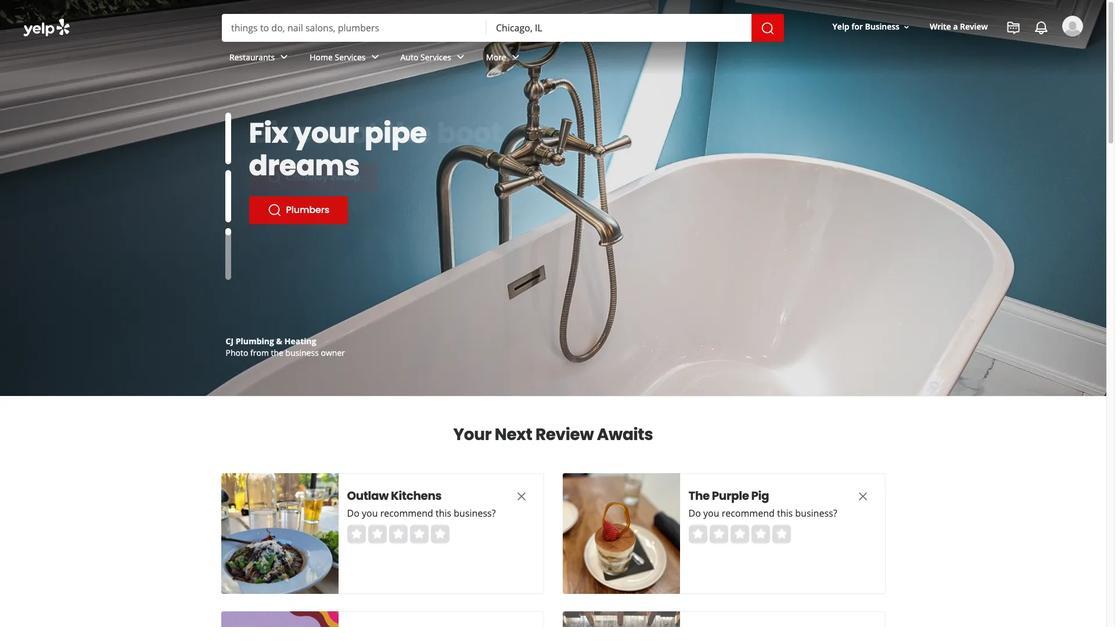 Task type: describe. For each thing, give the bounding box(es) containing it.
outlaw
[[347, 488, 389, 504]]

none search field containing yelp for business
[[0, 0, 1107, 86]]

from inside "cj plumbing & heating photo from the business owner"
[[250, 347, 269, 358]]

(no rating) image for kitchens
[[347, 525, 449, 544]]

this for the purple pig
[[777, 507, 793, 520]]

24 search v2 image for give soot the boot
[[268, 171, 281, 185]]

yelp for business button
[[828, 17, 916, 37]]

a
[[954, 21, 958, 32]]

business categories element
[[220, 42, 1083, 76]]

noah l. image
[[1063, 16, 1083, 37]]

1 select slide image from the top
[[225, 113, 231, 165]]

16 chevron down v2 image
[[902, 22, 911, 32]]

24 chevron down v2 image for home services
[[368, 50, 382, 64]]

from inside blackburn chimney photo from the business owner
[[250, 347, 269, 358]]

owner inside blackburn chimney photo from the business owner
[[321, 347, 345, 358]]

24 chevron down v2 image for more
[[509, 50, 523, 64]]

plumbers link
[[249, 196, 348, 224]]

0 vertical spatial chimney
[[286, 171, 328, 184]]

owner inside "cj plumbing & heating photo from the business owner"
[[321, 347, 345, 358]]

blackburn chimney photo from the business owner
[[226, 336, 345, 358]]

home services
[[310, 51, 366, 63]]

&
[[276, 336, 282, 347]]

cj
[[226, 336, 234, 347]]

restaurants link
[[220, 42, 300, 76]]

do you recommend this business? for the purple pig
[[689, 507, 837, 520]]

this for outlaw kitchens
[[436, 507, 451, 520]]

explore banner section banner
[[0, 0, 1107, 396]]

blackburn chimney link
[[226, 336, 305, 347]]

yelp
[[833, 21, 850, 32]]

(no rating) image for purple
[[689, 525, 791, 544]]

write a review link
[[925, 17, 993, 37]]

sweep
[[330, 171, 360, 184]]

the purple pig
[[689, 488, 769, 504]]

fix your pipe dreams
[[249, 114, 427, 185]]

2 select slide image from the top
[[225, 170, 231, 222]]

review for a
[[960, 21, 988, 32]]

chimney inside blackburn chimney photo from the business owner
[[269, 336, 305, 347]]

soot
[[318, 114, 379, 153]]

projects image
[[1007, 21, 1021, 35]]

the purple pig link
[[689, 488, 834, 504]]

photo of starbucks image
[[221, 612, 338, 627]]

photo of outlaw kitchens image
[[221, 473, 338, 594]]

outlaw kitchens
[[347, 488, 442, 504]]

rating element for kitchens
[[347, 525, 449, 544]]

give soot the boot
[[249, 114, 502, 153]]

more link
[[477, 42, 532, 76]]

purple
[[712, 488, 749, 504]]

auto services link
[[391, 42, 477, 76]]

services for home services
[[335, 51, 366, 63]]

photo of girl & the goat image
[[563, 612, 680, 627]]

do for the purple pig
[[689, 507, 701, 520]]

dismiss card image
[[856, 490, 870, 504]]

review for next
[[536, 424, 594, 446]]

dismiss card image
[[514, 490, 528, 504]]

heating
[[284, 336, 316, 347]]

recommend for kitchens
[[380, 507, 433, 520]]

business inside blackburn chimney photo from the business owner
[[286, 347, 319, 358]]

chimney sweep link
[[249, 164, 379, 192]]

photo inside "cj plumbing & heating photo from the business owner"
[[226, 347, 248, 358]]



Task type: locate. For each thing, give the bounding box(es) containing it.
0 horizontal spatial you
[[362, 507, 378, 520]]

None search field
[[222, 14, 787, 42]]

0 horizontal spatial rating element
[[347, 525, 449, 544]]

1 horizontal spatial business?
[[795, 507, 837, 520]]

1 business? from the left
[[454, 507, 496, 520]]

write
[[930, 21, 951, 32]]

2 business? from the left
[[795, 507, 837, 520]]

yelp for business
[[833, 21, 900, 32]]

1 horizontal spatial you
[[704, 507, 720, 520]]

2 do from the left
[[689, 507, 701, 520]]

1 24 chevron down v2 image from the left
[[368, 50, 382, 64]]

1 vertical spatial select slide image
[[225, 170, 231, 222]]

home
[[310, 51, 333, 63]]

24 chevron down v2 image right restaurants
[[277, 50, 291, 64]]

0 horizontal spatial do
[[347, 507, 360, 520]]

dreams
[[249, 146, 360, 185]]

recommend down kitchens
[[380, 507, 433, 520]]

business? for outlaw kitchens
[[454, 507, 496, 520]]

1 none field from the left
[[231, 21, 478, 34]]

do you recommend this business? for outlaw kitchens
[[347, 507, 496, 520]]

the inside blackburn chimney photo from the business owner
[[271, 347, 283, 358]]

1 horizontal spatial recommend
[[722, 507, 775, 520]]

24 chevron down v2 image inside more link
[[509, 50, 523, 64]]

business? down outlaw kitchens link
[[454, 507, 496, 520]]

blackburn
[[226, 336, 267, 347]]

you down outlaw
[[362, 507, 378, 520]]

1 do you recommend this business? from the left
[[347, 507, 496, 520]]

0 horizontal spatial (no rating) image
[[347, 525, 449, 544]]

search image
[[761, 21, 775, 35]]

cj plumbing & heating photo from the business owner
[[226, 336, 345, 358]]

none field find
[[231, 21, 478, 34]]

do for outlaw kitchens
[[347, 507, 360, 520]]

the inside "cj plumbing & heating photo from the business owner"
[[271, 347, 283, 358]]

recommend
[[380, 507, 433, 520], [722, 507, 775, 520]]

1 horizontal spatial do you recommend this business?
[[689, 507, 837, 520]]

services for auto services
[[421, 51, 451, 63]]

2 24 chevron down v2 image from the left
[[454, 50, 468, 64]]

you for the
[[704, 507, 720, 520]]

0 horizontal spatial do you recommend this business?
[[347, 507, 496, 520]]

(no rating) image down purple
[[689, 525, 791, 544]]

1 24 chevron down v2 image from the left
[[277, 50, 291, 64]]

notifications image
[[1035, 21, 1049, 35]]

fix
[[249, 114, 288, 153]]

1 vertical spatial 24 search v2 image
[[268, 203, 281, 217]]

your
[[453, 424, 492, 446]]

photo
[[226, 347, 248, 358], [226, 347, 248, 358]]

1 vertical spatial review
[[536, 424, 594, 446]]

write a review
[[930, 21, 988, 32]]

24 chevron down v2 image
[[277, 50, 291, 64], [454, 50, 468, 64]]

select slide image
[[225, 113, 231, 165], [225, 170, 231, 222]]

review
[[960, 21, 988, 32], [536, 424, 594, 446]]

1 horizontal spatial rating element
[[689, 525, 791, 544]]

none search field inside explore banner section banner
[[222, 14, 787, 42]]

kitchens
[[391, 488, 442, 504]]

0 horizontal spatial none field
[[231, 21, 478, 34]]

Find text field
[[231, 21, 478, 34]]

24 chevron down v2 image inside home services link
[[368, 50, 382, 64]]

1 horizontal spatial 24 chevron down v2 image
[[509, 50, 523, 64]]

1 (no rating) image from the left
[[347, 525, 449, 544]]

0 horizontal spatial services
[[335, 51, 366, 63]]

24 search v2 image inside the chimney sweep link
[[268, 171, 281, 185]]

1 horizontal spatial do
[[689, 507, 701, 520]]

the
[[689, 488, 710, 504]]

1 recommend from the left
[[380, 507, 433, 520]]

None radio
[[347, 525, 366, 544], [368, 525, 387, 544], [731, 525, 749, 544], [751, 525, 770, 544], [772, 525, 791, 544], [347, 525, 366, 544], [368, 525, 387, 544], [731, 525, 749, 544], [751, 525, 770, 544], [772, 525, 791, 544]]

business
[[286, 347, 319, 358], [286, 347, 319, 358]]

auto services
[[401, 51, 451, 63]]

your next review awaits
[[453, 424, 653, 446]]

your
[[294, 114, 359, 153]]

restaurants
[[229, 51, 275, 63]]

24 search v2 image for fix your pipe dreams
[[268, 203, 281, 217]]

2 (no rating) image from the left
[[689, 525, 791, 544]]

this down outlaw kitchens link
[[436, 507, 451, 520]]

awaits
[[597, 424, 653, 446]]

24 search v2 image up plumbers link
[[268, 171, 281, 185]]

1 horizontal spatial services
[[421, 51, 451, 63]]

0 horizontal spatial 24 chevron down v2 image
[[368, 50, 382, 64]]

user actions element
[[824, 15, 1100, 86]]

you down the
[[704, 507, 720, 520]]

None search field
[[0, 0, 1107, 86]]

review right next
[[536, 424, 594, 446]]

None field
[[231, 21, 478, 34], [496, 21, 742, 34]]

recommend for purple
[[722, 507, 775, 520]]

plumbing
[[236, 336, 274, 347]]

photo of the purple pig image
[[563, 473, 680, 594]]

2 this from the left
[[777, 507, 793, 520]]

none field up business categories element
[[496, 21, 742, 34]]

24 search v2 image inside plumbers link
[[268, 203, 281, 217]]

rating element down purple
[[689, 525, 791, 544]]

24 chevron down v2 image for auto services
[[454, 50, 468, 64]]

do
[[347, 507, 360, 520], [689, 507, 701, 520]]

business inside "cj plumbing & heating photo from the business owner"
[[286, 347, 319, 358]]

2 do you recommend this business? from the left
[[689, 507, 837, 520]]

owner
[[321, 347, 345, 358], [321, 347, 345, 358]]

recommend down 'pig' in the bottom right of the page
[[722, 507, 775, 520]]

1 horizontal spatial (no rating) image
[[689, 525, 791, 544]]

24 chevron down v2 image inside restaurants link
[[277, 50, 291, 64]]

services right "auto"
[[421, 51, 451, 63]]

pig
[[751, 488, 769, 504]]

give
[[249, 114, 312, 153]]

rating element
[[347, 525, 449, 544], [689, 525, 791, 544]]

24 search v2 image
[[268, 171, 281, 185], [268, 203, 281, 217]]

24 chevron down v2 image right more
[[509, 50, 523, 64]]

0 horizontal spatial this
[[436, 507, 451, 520]]

24 chevron down v2 image
[[368, 50, 382, 64], [509, 50, 523, 64]]

1 you from the left
[[362, 507, 378, 520]]

2 recommend from the left
[[722, 507, 775, 520]]

1 this from the left
[[436, 507, 451, 520]]

24 chevron down v2 image for restaurants
[[277, 50, 291, 64]]

24 chevron down v2 image inside auto services link
[[454, 50, 468, 64]]

do down outlaw
[[347, 507, 360, 520]]

1 do from the left
[[347, 507, 360, 520]]

the
[[385, 114, 432, 153], [271, 347, 283, 358], [271, 347, 283, 358]]

2 24 chevron down v2 image from the left
[[509, 50, 523, 64]]

boot
[[437, 114, 502, 153]]

for
[[852, 21, 863, 32]]

0 vertical spatial review
[[960, 21, 988, 32]]

(no rating) image
[[347, 525, 449, 544], [689, 525, 791, 544]]

services
[[335, 51, 366, 63], [421, 51, 451, 63]]

1 horizontal spatial this
[[777, 507, 793, 520]]

2 24 search v2 image from the top
[[268, 203, 281, 217]]

review inside user actions element
[[960, 21, 988, 32]]

photo inside blackburn chimney photo from the business owner
[[226, 347, 248, 358]]

home services link
[[300, 42, 391, 76]]

auto
[[401, 51, 419, 63]]

this
[[436, 507, 451, 520], [777, 507, 793, 520]]

24 search v2 image left plumbers
[[268, 203, 281, 217]]

0 horizontal spatial 24 chevron down v2 image
[[277, 50, 291, 64]]

from
[[250, 347, 269, 358], [250, 347, 269, 358]]

rating element down 'outlaw kitchens'
[[347, 525, 449, 544]]

you
[[362, 507, 378, 520], [704, 507, 720, 520]]

business
[[865, 21, 900, 32]]

Near text field
[[496, 21, 742, 34]]

cj plumbing & heating link
[[226, 336, 316, 347]]

1 services from the left
[[335, 51, 366, 63]]

review right a
[[960, 21, 988, 32]]

rating element for purple
[[689, 525, 791, 544]]

do you recommend this business? down outlaw kitchens link
[[347, 507, 496, 520]]

0 vertical spatial select slide image
[[225, 113, 231, 165]]

do down the
[[689, 507, 701, 520]]

1 horizontal spatial review
[[960, 21, 988, 32]]

24 chevron down v2 image left "auto"
[[368, 50, 382, 64]]

next
[[495, 424, 532, 446]]

0 vertical spatial 24 search v2 image
[[268, 171, 281, 185]]

1 vertical spatial chimney
[[269, 336, 305, 347]]

do you recommend this business? down the purple pig "link"
[[689, 507, 837, 520]]

0 horizontal spatial recommend
[[380, 507, 433, 520]]

business? for the purple pig
[[795, 507, 837, 520]]

none field up home services link
[[231, 21, 478, 34]]

this down the purple pig "link"
[[777, 507, 793, 520]]

business?
[[454, 507, 496, 520], [795, 507, 837, 520]]

2 rating element from the left
[[689, 525, 791, 544]]

2 services from the left
[[421, 51, 451, 63]]

chimney
[[286, 171, 328, 184], [269, 336, 305, 347]]

plumbers
[[286, 203, 329, 217]]

you for outlaw
[[362, 507, 378, 520]]

2 you from the left
[[704, 507, 720, 520]]

1 24 search v2 image from the top
[[268, 171, 281, 185]]

None radio
[[389, 525, 408, 544], [410, 525, 428, 544], [431, 525, 449, 544], [689, 525, 707, 544], [710, 525, 728, 544], [389, 525, 408, 544], [410, 525, 428, 544], [431, 525, 449, 544], [689, 525, 707, 544], [710, 525, 728, 544]]

services right home
[[335, 51, 366, 63]]

business? down the purple pig "link"
[[795, 507, 837, 520]]

0 horizontal spatial business?
[[454, 507, 496, 520]]

do you recommend this business?
[[347, 507, 496, 520], [689, 507, 837, 520]]

24 chevron down v2 image right auto services
[[454, 50, 468, 64]]

none field near
[[496, 21, 742, 34]]

0 horizontal spatial review
[[536, 424, 594, 446]]

2 none field from the left
[[496, 21, 742, 34]]

1 horizontal spatial 24 chevron down v2 image
[[454, 50, 468, 64]]

outlaw kitchens link
[[347, 488, 492, 504]]

(no rating) image down 'outlaw kitchens'
[[347, 525, 449, 544]]

chimney sweep
[[286, 171, 360, 184]]

pipe
[[365, 114, 427, 153]]

more
[[486, 51, 506, 63]]

1 rating element from the left
[[347, 525, 449, 544]]

1 horizontal spatial none field
[[496, 21, 742, 34]]



Task type: vqa. For each thing, say whether or not it's contained in the screenshot.
bottommost "Review"
yes



